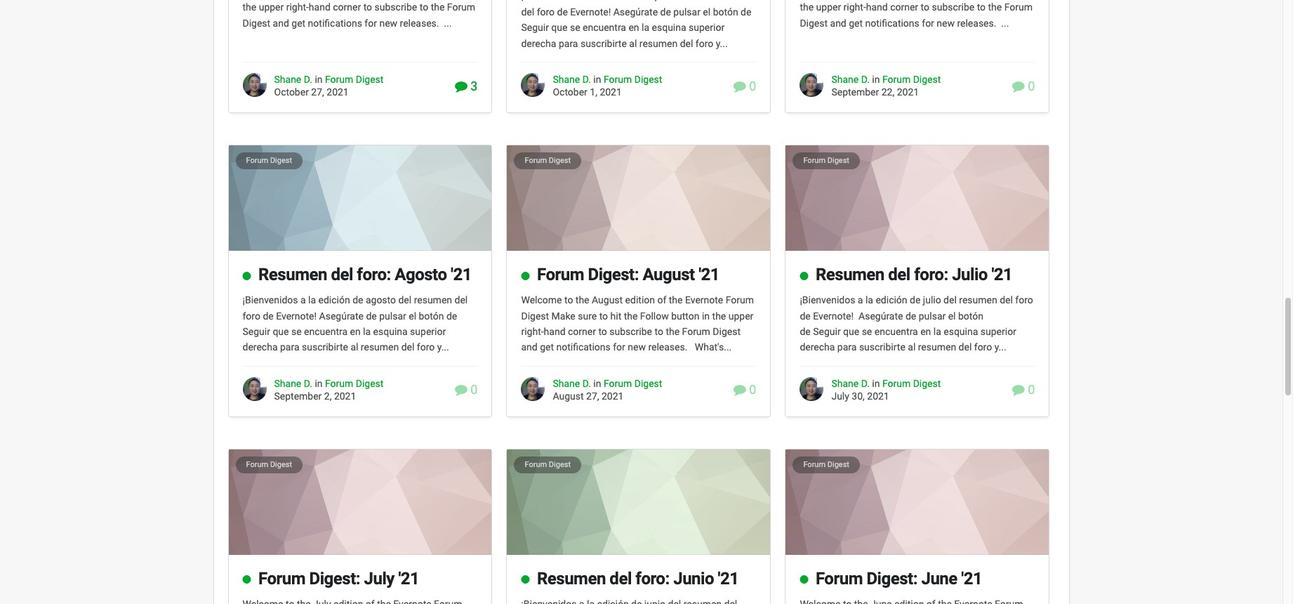 Task type: vqa. For each thing, say whether or not it's contained in the screenshot.
REQUESTS
no



Task type: locate. For each thing, give the bounding box(es) containing it.
d. for august 27, 2021
[[583, 378, 591, 389]]

seguir for ¡bienvenidos a la edición de septiembre del resumen del foro de evernote!      asegúrate de pulsar el botón de seguir que se encuentra en la esquina superior derecha para suscribirte al resumen del foro y...
[[522, 22, 549, 33]]

2021 inside 'shane d. in forum digest august 27, 2021'
[[602, 391, 624, 402]]

superior for agosto
[[410, 326, 446, 337]]

resumen del foro: julio '21
[[816, 265, 1013, 285]]

evernote! inside "¡bienvenidos a la edición de julio del resumen del foro de evernote!       asegúrate de pulsar el botón de seguir que se encuentra en la esquina superior derecha para suscribirte al resumen del foro y..."
[[814, 310, 854, 321]]

suscribirte
[[581, 38, 627, 49], [302, 342, 348, 353], [860, 342, 906, 353]]

forum digest: august '21 link
[[537, 265, 720, 285]]

comment image inside '3' link
[[455, 80, 468, 92]]

0 horizontal spatial foro:
[[357, 265, 391, 285]]

shane for shane d. in forum digest august 27, 2021
[[553, 378, 580, 389]]

del
[[696, 0, 710, 2], [522, 6, 535, 17], [680, 38, 694, 49], [331, 265, 353, 285], [889, 265, 911, 285], [399, 294, 412, 306], [455, 294, 468, 306], [944, 294, 957, 306], [1000, 294, 1014, 306], [402, 342, 415, 353], [959, 342, 972, 353], [610, 569, 632, 589]]

derecha for ¡bienvenidos a la edición de septiembre del resumen del foro de evernote!      asegúrate de pulsar el botón de seguir que se encuentra en la esquina superior derecha para suscribirte al resumen del foro y...
[[522, 38, 557, 49]]

julio
[[924, 294, 942, 306]]

1 vertical spatial september
[[274, 391, 322, 402]]

circle image
[[243, 271, 251, 281], [522, 271, 530, 281], [800, 271, 809, 281], [243, 575, 251, 585], [522, 575, 530, 585], [800, 575, 809, 585]]

shane d. link for shane d. in forum digest october 27, 2021
[[274, 74, 313, 85]]

¡bienvenidos a la edición de agosto del resumen del foro de evernote!   asegúrate de pulsar el botón de seguir que se encuentra en la esquina superior derecha para suscribirte al resumen del foro y...
[[243, 294, 468, 353]]

forum inside shane d. in forum digest july 30, 2021
[[883, 378, 911, 389]]

asegúrate inside ¡bienvenidos a la edición de agosto del resumen del foro de evernote!   asegúrate de pulsar el botón de seguir que se encuentra en la esquina superior derecha para suscribirte al resumen del foro y...
[[319, 310, 364, 321]]

se up shane d. in forum digest september 2, 2021
[[292, 326, 302, 337]]

d. inside shane d. in forum digest july 30, 2021
[[862, 378, 870, 389]]

2 horizontal spatial resumen
[[816, 265, 885, 285]]

encuentra up shane d. in forum digest september 2, 2021
[[304, 326, 348, 337]]

1 horizontal spatial el
[[703, 6, 711, 17]]

el for septiembre
[[703, 6, 711, 17]]

d. inside shane d. in forum digest october 1, 2021
[[583, 74, 591, 85]]

1 vertical spatial que
[[273, 326, 289, 337]]

0 horizontal spatial pulsar
[[380, 310, 407, 321]]

en inside ¡bienvenidos a la edición de agosto del resumen del foro de evernote!   asegúrate de pulsar el botón de seguir que se encuentra en la esquina superior derecha para suscribirte al resumen del foro y...
[[350, 326, 361, 337]]

agosto
[[395, 265, 447, 285]]

pulsar inside ¡bienvenidos a la edición de septiembre del resumen del foro de evernote!      asegúrate de pulsar el botón de seguir que se encuentra en la esquina superior derecha para suscribirte al resumen del foro y...
[[674, 6, 701, 17]]

august up hit
[[592, 294, 623, 306]]

edición down resumen del foro: julio '21 "link"
[[876, 294, 908, 306]]

1 horizontal spatial derecha
[[522, 38, 557, 49]]

a for resumen del foro: julio '21
[[858, 294, 864, 306]]

2 horizontal spatial a
[[858, 294, 864, 306]]

1 horizontal spatial al
[[630, 38, 637, 49]]

asegúrate down resumen del foro: agosto '21
[[319, 310, 364, 321]]

encuentra inside "¡bienvenidos a la edición de julio del resumen del foro de evernote!       asegúrate de pulsar el botón de seguir que se encuentra en la esquina superior derecha para suscribirte al resumen del foro y..."
[[875, 326, 919, 337]]

pulsar for septiembre
[[674, 6, 701, 17]]

august up of
[[643, 265, 695, 285]]

september inside shane d. in forum digest september 2, 2021
[[274, 391, 322, 402]]

1 horizontal spatial ¡bienvenidos
[[522, 0, 577, 2]]

27,
[[311, 87, 324, 98], [587, 391, 600, 402]]

0 horizontal spatial a
[[301, 294, 306, 306]]

forum digest
[[246, 156, 292, 165], [525, 156, 571, 165], [804, 156, 850, 165], [246, 460, 292, 469], [525, 460, 571, 469], [804, 460, 850, 469]]

1 vertical spatial 27,
[[587, 391, 600, 402]]

september
[[832, 87, 880, 98], [274, 391, 322, 402]]

2 horizontal spatial digest:
[[867, 569, 918, 589]]

shane d. image
[[243, 73, 267, 97], [522, 73, 545, 97], [243, 377, 267, 401], [522, 377, 545, 401], [800, 377, 824, 401]]

2021 for september 2, 2021
[[334, 391, 356, 402]]

august down notifications
[[553, 391, 584, 402]]

1 horizontal spatial edición
[[597, 0, 629, 2]]

1 october from the left
[[274, 87, 309, 98]]

esquina inside ¡bienvenidos a la edición de septiembre del resumen del foro de evernote!      asegúrate de pulsar el botón de seguir que se encuentra en la esquina superior derecha para suscribirte al resumen del foro y...
[[652, 22, 687, 33]]

el inside ¡bienvenidos a la edición de septiembre del resumen del foro de evernote!      asegúrate de pulsar el botón de seguir que se encuentra en la esquina superior derecha para suscribirte al resumen del foro y...
[[703, 6, 711, 17]]

august
[[643, 265, 695, 285], [592, 294, 623, 306], [553, 391, 584, 402]]

que inside ¡bienvenidos a la edición de agosto del resumen del foro de evernote!   asegúrate de pulsar el botón de seguir que se encuentra en la esquina superior derecha para suscribirte al resumen del foro y...
[[273, 326, 289, 337]]

0 vertical spatial 27,
[[311, 87, 324, 98]]

foro:
[[357, 265, 391, 285], [915, 265, 949, 285], [636, 569, 670, 589]]

comment image for forum digest: august '21
[[734, 384, 747, 396]]

en inside ¡bienvenidos a la edición de septiembre del resumen del foro de evernote!      asegúrate de pulsar el botón de seguir que se encuentra en la esquina superior derecha para suscribirte al resumen del foro y...
[[629, 22, 640, 33]]

0 horizontal spatial ¡bienvenidos
[[243, 294, 298, 306]]

edición for resumen del foro: agosto '21
[[319, 294, 350, 306]]

shane inside shane d. in forum digest october 27, 2021
[[274, 74, 302, 85]]

a inside "¡bienvenidos a la edición de julio del resumen del foro de evernote!       asegúrate de pulsar el botón de seguir que se encuentra en la esquina superior derecha para suscribirte al resumen del foro y..."
[[858, 294, 864, 306]]

en
[[629, 22, 640, 33], [350, 326, 361, 337], [921, 326, 932, 337]]

1 horizontal spatial digest:
[[588, 265, 639, 285]]

0 horizontal spatial edición
[[319, 294, 350, 306]]

forum digest: july '21
[[259, 569, 420, 589]]

the right of
[[669, 294, 683, 306]]

0 horizontal spatial se
[[292, 326, 302, 337]]

comment image for resumen del foro: julio '21
[[1013, 384, 1025, 396]]

suscribirte for agosto
[[302, 342, 348, 353]]

esquina for agosto
[[373, 326, 408, 337]]

forum inside shane d. in forum digest september 22, 2021
[[883, 74, 911, 85]]

2 october from the left
[[553, 87, 588, 98]]

0 for forum digest: august '21
[[747, 382, 757, 397]]

digest inside 'shane d. in forum digest august 27, 2021'
[[635, 378, 663, 389]]

¡bienvenidos
[[522, 0, 577, 2], [243, 294, 298, 306], [800, 294, 856, 306]]

se right the de seguir que
[[862, 326, 873, 337]]

in for shane d. in forum digest september 2, 2021
[[315, 378, 323, 389]]

to left hit
[[600, 310, 608, 321]]

in inside shane d. in forum digest october 27, 2021
[[315, 74, 323, 85]]

d.
[[304, 74, 313, 85], [583, 74, 591, 85], [862, 74, 870, 85], [304, 378, 313, 389], [583, 378, 591, 389], [862, 378, 870, 389]]

in inside shane d. in forum digest july 30, 2021
[[873, 378, 881, 389]]

in
[[315, 74, 323, 85], [594, 74, 602, 85], [873, 74, 881, 85], [702, 310, 710, 321], [315, 378, 323, 389], [594, 378, 602, 389], [873, 378, 881, 389]]

resumen del foro: julio '21 link
[[816, 265, 1013, 285]]

en down resumen del foro: agosto '21 link
[[350, 326, 361, 337]]

¡bienvenidos inside ¡bienvenidos a la edición de agosto del resumen del foro de evernote!   asegúrate de pulsar el botón de seguir que se encuentra en la esquina superior derecha para suscribirte al resumen del foro y...
[[243, 294, 298, 306]]

digest inside shane d. in forum digest september 22, 2021
[[914, 74, 942, 85]]

2 horizontal spatial foro:
[[915, 265, 949, 285]]

new
[[628, 342, 646, 353]]

2 horizontal spatial y...
[[995, 342, 1007, 353]]

the up releases.
[[666, 326, 680, 337]]

esquina down julio
[[944, 326, 979, 337]]

evernote! inside ¡bienvenidos a la edición de agosto del resumen del foro de evernote!   asegúrate de pulsar el botón de seguir que se encuentra en la esquina superior derecha para suscribirte al resumen del foro y...
[[276, 310, 317, 321]]

a inside ¡bienvenidos a la edición de agosto del resumen del foro de evernote!   asegúrate de pulsar el botón de seguir que se encuentra en la esquina superior derecha para suscribirte al resumen del foro y...
[[301, 294, 306, 306]]

corner
[[568, 326, 596, 337]]

0 horizontal spatial 27,
[[311, 87, 324, 98]]

1 horizontal spatial october
[[553, 87, 588, 98]]

0 horizontal spatial derecha
[[243, 342, 278, 353]]

encuentra inside ¡bienvenidos a la edición de septiembre del resumen del foro de evernote!      asegúrate de pulsar el botón de seguir que se encuentra en la esquina superior derecha para suscribirte al resumen del foro y...
[[583, 22, 627, 33]]

0 horizontal spatial y...
[[437, 342, 449, 353]]

2 horizontal spatial ¡bienvenidos
[[800, 294, 856, 306]]

se inside ¡bienvenidos a la edición de septiembre del resumen del foro de evernote!      asegúrate de pulsar el botón de seguir que se encuentra en la esquina superior derecha para suscribirte al resumen del foro y...
[[570, 22, 581, 33]]

1 horizontal spatial seguir
[[522, 22, 549, 33]]

2021 inside shane d. in forum digest september 22, 2021
[[898, 87, 920, 98]]

superior down julio
[[981, 326, 1017, 337]]

derecha for ¡bienvenidos a la edición de agosto del resumen del foro de evernote!   asegúrate de pulsar el botón de seguir que se encuentra en la esquina superior derecha para suscribirte al resumen del foro y...
[[243, 342, 278, 353]]

encuentra inside ¡bienvenidos a la edición de agosto del resumen del foro de evernote!   asegúrate de pulsar el botón de seguir que se encuentra en la esquina superior derecha para suscribirte al resumen del foro y...
[[304, 326, 348, 337]]

hand
[[544, 326, 566, 337]]

superior down agosto
[[410, 326, 446, 337]]

evernote! for resumen del foro: julio '21
[[814, 310, 854, 321]]

0 horizontal spatial botón
[[419, 310, 444, 321]]

para
[[559, 38, 578, 49], [280, 342, 300, 353], [838, 342, 857, 353]]

derecha
[[522, 38, 557, 49], [243, 342, 278, 353], [800, 342, 836, 353]]

al inside ¡bienvenidos a la edición de septiembre del resumen del foro de evernote!      asegúrate de pulsar el botón de seguir que se encuentra en la esquina superior derecha para suscribirte al resumen del foro y...
[[630, 38, 637, 49]]

0 horizontal spatial digest:
[[309, 569, 360, 589]]

shane inside shane d. in forum digest september 22, 2021
[[832, 74, 859, 85]]

suscribirte for septiembre
[[581, 38, 627, 49]]

shane d. link for shane d. in forum digest september 22, 2021
[[832, 74, 870, 85]]

2 vertical spatial august
[[553, 391, 584, 402]]

to
[[565, 294, 574, 306], [600, 310, 608, 321], [599, 326, 608, 337], [655, 326, 664, 337]]

june
[[922, 569, 958, 589]]

0 vertical spatial asegúrate
[[614, 6, 658, 17]]

edition
[[626, 294, 655, 306]]

digest: for june
[[867, 569, 918, 589]]

shane inside 'shane d. in forum digest august 27, 2021'
[[553, 378, 580, 389]]

esquina inside ¡bienvenidos a la edición de agosto del resumen del foro de evernote!   asegúrate de pulsar el botón de seguir que se encuentra en la esquina superior derecha para suscribirte al resumen del foro y...
[[373, 326, 408, 337]]

2021 inside shane d. in forum digest october 1, 2021
[[600, 87, 622, 98]]

2 horizontal spatial derecha
[[800, 342, 836, 353]]

para up shane d. in forum digest october 1, 2021
[[559, 38, 578, 49]]

forum digest: june '21
[[816, 569, 983, 589]]

27, inside 'shane d. in forum digest august 27, 2021'
[[587, 391, 600, 402]]

al up shane d. in forum digest july 30, 2021 at bottom right
[[909, 342, 916, 353]]

esquina inside "¡bienvenidos a la edición de julio del resumen del foro de evernote!       asegúrate de pulsar el botón de seguir que se encuentra en la esquina superior derecha para suscribirte al resumen del foro y..."
[[944, 326, 979, 337]]

d. inside shane d. in forum digest october 27, 2021
[[304, 74, 313, 85]]

0 horizontal spatial suscribirte
[[302, 342, 348, 353]]

seguir
[[522, 22, 549, 33], [243, 326, 270, 337]]

2 horizontal spatial al
[[909, 342, 916, 353]]

0 horizontal spatial superior
[[410, 326, 446, 337]]

2 horizontal spatial pulsar
[[919, 310, 946, 321]]

comment image for resumen del foro: agosto '21
[[455, 384, 468, 396]]

2 horizontal spatial encuentra
[[875, 326, 919, 337]]

suscribirte up shane d. in forum digest september 2, 2021
[[302, 342, 348, 353]]

el inside ¡bienvenidos a la edición de agosto del resumen del foro de evernote!   asegúrate de pulsar el botón de seguir que se encuentra en la esquina superior derecha para suscribirte al resumen del foro y...
[[409, 310, 417, 321]]

forum digest: july '21 link
[[259, 569, 420, 589]]

de
[[632, 0, 642, 2], [557, 6, 568, 17], [661, 6, 672, 17], [741, 6, 752, 17], [353, 294, 364, 306], [910, 294, 921, 306], [263, 310, 274, 321], [366, 310, 377, 321], [447, 310, 458, 321], [800, 310, 811, 321], [906, 310, 917, 321]]

1 horizontal spatial july
[[832, 391, 850, 402]]

derecha inside ¡bienvenidos a la edición de agosto del resumen del foro de evernote!   asegúrate de pulsar el botón de seguir que se encuentra en la esquina superior derecha para suscribirte al resumen del foro y...
[[243, 342, 278, 353]]

1 vertical spatial asegúrate
[[319, 310, 364, 321]]

esquina down septiembre
[[652, 22, 687, 33]]

superior inside ¡bienvenidos a la edición de septiembre del resumen del foro de evernote!      asegúrate de pulsar el botón de seguir que se encuentra en la esquina superior derecha para suscribirte al resumen del foro y...
[[689, 22, 725, 33]]

pulsar down agosto
[[380, 310, 407, 321]]

seguir inside ¡bienvenidos a la edición de agosto del resumen del foro de evernote!   asegúrate de pulsar el botón de seguir que se encuentra en la esquina superior derecha para suscribirte al resumen del foro y...
[[243, 326, 270, 337]]

superior inside ¡bienvenidos a la edición de agosto del resumen del foro de evernote!   asegúrate de pulsar el botón de seguir que se encuentra en la esquina superior derecha para suscribirte al resumen del foro y...
[[410, 326, 446, 337]]

to up the make
[[565, 294, 574, 306]]

y... inside ¡bienvenidos a la edición de agosto del resumen del foro de evernote!   asegúrate de pulsar el botón de seguir que se encuentra en la esquina superior derecha para suscribirte al resumen del foro y...
[[437, 342, 449, 353]]

0 horizontal spatial resumen
[[259, 265, 327, 285]]

resumen for resumen del foro: julio '21
[[816, 265, 885, 285]]

in inside shane d. in forum digest september 2, 2021
[[315, 378, 323, 389]]

suscribirte inside ¡bienvenidos a la edición de agosto del resumen del foro de evernote!   asegúrate de pulsar el botón de seguir que se encuentra en la esquina superior derecha para suscribirte al resumen del foro y...
[[302, 342, 348, 353]]

2 horizontal spatial esquina
[[944, 326, 979, 337]]

0
[[747, 78, 757, 93], [1025, 78, 1036, 93], [468, 382, 478, 397], [747, 382, 757, 397], [1025, 382, 1036, 397]]

y... inside ¡bienvenidos a la edición de septiembre del resumen del foro de evernote!      asegúrate de pulsar el botón de seguir que se encuentra en la esquina superior derecha para suscribirte al resumen del foro y...
[[716, 38, 728, 49]]

0 vertical spatial september
[[832, 87, 880, 98]]

1 horizontal spatial y...
[[716, 38, 728, 49]]

0 horizontal spatial al
[[351, 342, 359, 353]]

pulsar down septiembre
[[674, 6, 701, 17]]

shane
[[274, 74, 302, 85], [553, 74, 580, 85], [832, 74, 859, 85], [274, 378, 302, 389], [553, 378, 580, 389], [832, 378, 859, 389]]

shane d. link
[[274, 74, 313, 85], [553, 74, 591, 85], [832, 74, 870, 85], [274, 378, 313, 389], [553, 378, 591, 389], [832, 378, 870, 389]]

suscribirte up shane d. in forum digest july 30, 2021 at bottom right
[[860, 342, 906, 353]]

seguir inside ¡bienvenidos a la edición de septiembre del resumen del foro de evernote!      asegúrate de pulsar el botón de seguir que se encuentra en la esquina superior derecha para suscribirte al resumen del foro y...
[[522, 22, 549, 33]]

botón inside ¡bienvenidos a la edición de agosto del resumen del foro de evernote!   asegúrate de pulsar el botón de seguir que se encuentra en la esquina superior derecha para suscribirte al resumen del foro y...
[[419, 310, 444, 321]]

para up shane d. in forum digest september 2, 2021
[[280, 342, 300, 353]]

1 horizontal spatial pulsar
[[674, 6, 701, 17]]

1 horizontal spatial asegúrate
[[614, 6, 658, 17]]

2021 inside shane d. in forum digest october 27, 2021
[[327, 87, 349, 98]]

foro: left junio
[[636, 569, 670, 589]]

2 horizontal spatial se
[[862, 326, 873, 337]]

'21
[[451, 265, 472, 285], [699, 265, 720, 285], [992, 265, 1013, 285], [399, 569, 420, 589], [718, 569, 739, 589], [962, 569, 983, 589]]

para down the de seguir que
[[838, 342, 857, 353]]

button
[[672, 310, 700, 321]]

1 horizontal spatial en
[[629, 22, 640, 33]]

1 horizontal spatial september
[[832, 87, 880, 98]]

d. for september 2, 2021
[[304, 378, 313, 389]]

october inside shane d. in forum digest october 27, 2021
[[274, 87, 309, 98]]

que inside ¡bienvenidos a la edición de septiembre del resumen del foro de evernote!      asegúrate de pulsar el botón de seguir que se encuentra en la esquina superior derecha para suscribirte al resumen del foro y...
[[552, 22, 568, 33]]

asegúrate inside ¡bienvenidos a la edición de septiembre del resumen del foro de evernote!      asegúrate de pulsar el botón de seguir que se encuentra en la esquina superior derecha para suscribirte al resumen del foro y...
[[614, 6, 658, 17]]

1 horizontal spatial evernote!
[[571, 6, 611, 17]]

0 horizontal spatial el
[[409, 310, 417, 321]]

pulsar inside "¡bienvenidos a la edición de julio del resumen del foro de evernote!       asegúrate de pulsar el botón de seguir que se encuentra en la esquina superior derecha para suscribirte al resumen del foro y..."
[[919, 310, 946, 321]]

1 horizontal spatial a
[[579, 0, 585, 2]]

d. inside shane d. in forum digest september 22, 2021
[[862, 74, 870, 85]]

pulsar down julio
[[919, 310, 946, 321]]

shane inside shane d. in forum digest october 1, 2021
[[553, 74, 580, 85]]

2021
[[327, 87, 349, 98], [600, 87, 622, 98], [898, 87, 920, 98], [334, 391, 356, 402], [602, 391, 624, 402], [868, 391, 890, 402]]

botón for septiembre
[[713, 6, 739, 17]]

¡bienvenidos for resumen del foro: julio '21
[[800, 294, 856, 306]]

october inside shane d. in forum digest october 1, 2021
[[553, 87, 588, 98]]

0 vertical spatial seguir
[[522, 22, 549, 33]]

1 vertical spatial seguir
[[243, 326, 270, 337]]

0 horizontal spatial evernote!
[[276, 310, 317, 321]]

foro
[[537, 6, 555, 17], [696, 38, 714, 49], [1016, 294, 1034, 306], [243, 310, 261, 321], [417, 342, 435, 353], [975, 342, 993, 353]]

esquina down agosto
[[373, 326, 408, 337]]

foro: up agosto
[[357, 265, 391, 285]]

august inside welcome to the august edition of the evernote forum digest   make sure to hit the follow button in the upper right-hand corner to subscribe to the forum digest and get notifications for new releases.             what's...
[[592, 294, 623, 306]]

0 horizontal spatial en
[[350, 326, 361, 337]]

pulsar
[[674, 6, 701, 17], [380, 310, 407, 321], [919, 310, 946, 321]]

shane inside shane d. in forum digest july 30, 2021
[[832, 378, 859, 389]]

pulsar inside ¡bienvenidos a la edición de agosto del resumen del foro de evernote!   asegúrate de pulsar el botón de seguir que se encuentra en la esquina superior derecha para suscribirte al resumen del foro y...
[[380, 310, 407, 321]]

que
[[552, 22, 568, 33], [273, 326, 289, 337]]

2021 inside shane d. in forum digest september 2, 2021
[[334, 391, 356, 402]]

circle image for forum digest: june '21
[[800, 575, 809, 585]]

al
[[630, 38, 637, 49], [351, 342, 359, 353], [909, 342, 916, 353]]

0 horizontal spatial september
[[274, 391, 322, 402]]

0 link
[[734, 78, 757, 93], [1013, 78, 1036, 93], [455, 382, 478, 397], [734, 382, 757, 397], [1013, 382, 1036, 397]]

in inside shane d. in forum digest october 1, 2021
[[594, 74, 602, 85]]

3
[[468, 78, 478, 93]]

encuentra up shane d. in forum digest october 1, 2021
[[583, 22, 627, 33]]

shane for shane d. in forum digest september 22, 2021
[[832, 74, 859, 85]]

welcome
[[522, 294, 562, 306]]

derecha inside ¡bienvenidos a la edición de septiembre del resumen del foro de evernote!      asegúrate de pulsar el botón de seguir que se encuentra en la esquina superior derecha para suscribirte al resumen del foro y...
[[522, 38, 557, 49]]

0 link for forum digest: august '21
[[734, 382, 757, 397]]

en up shane d. in forum digest october 1, 2021
[[629, 22, 640, 33]]

30,
[[852, 391, 865, 402]]

2 horizontal spatial el
[[949, 310, 956, 321]]

1 horizontal spatial botón
[[713, 6, 739, 17]]

se up shane d. in forum digest october 1, 2021
[[570, 22, 581, 33]]

superior down septiembre
[[689, 22, 725, 33]]

forum inside shane d. in forum digest october 1, 2021
[[604, 74, 632, 85]]

se inside ¡bienvenidos a la edición de agosto del resumen del foro de evernote!   asegúrate de pulsar el botón de seguir que se encuentra en la esquina superior derecha para suscribirte al resumen del foro y...
[[292, 326, 302, 337]]

asegúrate down septiembre
[[614, 6, 658, 17]]

0 horizontal spatial august
[[553, 391, 584, 402]]

1 vertical spatial august
[[592, 294, 623, 306]]

shane for shane d. in forum digest october 27, 2021
[[274, 74, 302, 85]]

resumen
[[259, 265, 327, 285], [816, 265, 885, 285], [537, 569, 606, 589]]

2 horizontal spatial edición
[[876, 294, 908, 306]]

d. for july 30, 2021
[[862, 378, 870, 389]]

forum digest: august '21
[[537, 265, 720, 285]]

que for ¡bienvenidos a la edición de agosto del resumen del foro de evernote!   asegúrate de pulsar el botón de seguir que se encuentra en la esquina superior derecha para suscribirte al resumen del foro y...
[[273, 326, 289, 337]]

september left '22,'
[[832, 87, 880, 98]]

1 vertical spatial july
[[364, 569, 395, 589]]

circle image for forum digest: july '21
[[243, 575, 251, 585]]

1 horizontal spatial suscribirte
[[581, 38, 627, 49]]

2 horizontal spatial evernote!
[[814, 310, 854, 321]]

what's...
[[695, 342, 732, 353]]

22,
[[882, 87, 895, 98]]

1 horizontal spatial se
[[570, 22, 581, 33]]

forum inside shane d. in forum digest october 27, 2021
[[325, 74, 354, 85]]

circle image for resumen del foro: julio '21
[[800, 271, 809, 281]]

suscribirte up shane d. in forum digest october 1, 2021
[[581, 38, 627, 49]]

digest
[[356, 74, 384, 85], [635, 74, 663, 85], [914, 74, 942, 85], [270, 156, 292, 165], [549, 156, 571, 165], [828, 156, 850, 165], [522, 310, 549, 321], [713, 326, 741, 337], [356, 378, 384, 389], [635, 378, 663, 389], [914, 378, 942, 389], [270, 460, 292, 469], [549, 460, 571, 469], [828, 460, 850, 469]]

0 vertical spatial que
[[552, 22, 568, 33]]

0 horizontal spatial seguir
[[243, 326, 270, 337]]

en for agosto
[[350, 326, 361, 337]]

2 horizontal spatial august
[[643, 265, 695, 285]]

the
[[576, 294, 590, 306], [669, 294, 683, 306], [624, 310, 638, 321], [713, 310, 727, 321], [666, 326, 680, 337]]

1 horizontal spatial august
[[592, 294, 623, 306]]

1 horizontal spatial para
[[559, 38, 578, 49]]

edición
[[597, 0, 629, 2], [319, 294, 350, 306], [876, 294, 908, 306]]

0 horizontal spatial esquina
[[373, 326, 408, 337]]

foro: up julio
[[915, 265, 949, 285]]

se
[[570, 22, 581, 33], [292, 326, 302, 337], [862, 326, 873, 337]]

1 horizontal spatial foro:
[[636, 569, 670, 589]]

2021 inside shane d. in forum digest july 30, 2021
[[868, 391, 890, 402]]

al for septiembre
[[630, 38, 637, 49]]

the down evernote
[[713, 310, 727, 321]]

0 horizontal spatial para
[[280, 342, 300, 353]]

0 for resumen del foro: julio '21
[[1025, 382, 1036, 397]]

1 horizontal spatial superior
[[689, 22, 725, 33]]

edición left septiembre
[[597, 0, 629, 2]]

1 horizontal spatial que
[[552, 22, 568, 33]]

encuentra up shane d. in forum digest july 30, 2021 at bottom right
[[875, 326, 919, 337]]

foro: for julio
[[915, 265, 949, 285]]

comment image
[[455, 80, 468, 92], [1013, 80, 1025, 92], [455, 384, 468, 396], [734, 384, 747, 396], [1013, 384, 1025, 396]]

1,
[[590, 87, 598, 98]]

circle image for forum digest: august '21
[[522, 271, 530, 281]]

in for shane d. in forum digest october 27, 2021
[[315, 74, 323, 85]]

digest inside shane d. in forum digest october 1, 2021
[[635, 74, 663, 85]]

asegúrate
[[614, 6, 658, 17], [319, 310, 364, 321]]

1 horizontal spatial resumen
[[537, 569, 606, 589]]

2021 for september 22, 2021
[[898, 87, 920, 98]]

el for agosto
[[409, 310, 417, 321]]

digest:
[[588, 265, 639, 285], [309, 569, 360, 589], [867, 569, 918, 589]]

encuentra
[[583, 22, 627, 33], [304, 326, 348, 337], [875, 326, 919, 337]]

resumen
[[712, 0, 750, 2], [640, 38, 678, 49], [414, 294, 452, 306], [960, 294, 998, 306], [361, 342, 399, 353], [919, 342, 957, 353]]

shane d. image for resumen del foro: julio '21
[[800, 377, 824, 401]]

0 horizontal spatial que
[[273, 326, 289, 337]]

edición down resumen del foro: agosto '21 link
[[319, 294, 350, 306]]

al inside "¡bienvenidos a la edición de julio del resumen del foro de evernote!       asegúrate de pulsar el botón de seguir que se encuentra en la esquina superior derecha para suscribirte al resumen del foro y..."
[[909, 342, 916, 353]]

27, inside shane d. in forum digest october 27, 2021
[[311, 87, 324, 98]]

edición inside ¡bienvenidos a la edición de agosto del resumen del foro de evernote!   asegúrate de pulsar el botón de seguir que se encuentra en la esquina superior derecha para suscribirte al resumen del foro y...
[[319, 294, 350, 306]]

0 link for resumen del foro: julio '21
[[1013, 382, 1036, 397]]

the right hit
[[624, 310, 638, 321]]

para inside ¡bienvenidos a la edición de agosto del resumen del foro de evernote!   asegúrate de pulsar el botón de seguir que se encuentra en la esquina superior derecha para suscribirte al resumen del foro y...
[[280, 342, 300, 353]]

esquina
[[652, 22, 687, 33], [373, 326, 408, 337], [944, 326, 979, 337]]

evernote! for resumen del foro: agosto '21
[[276, 310, 317, 321]]

2 horizontal spatial para
[[838, 342, 857, 353]]

0 for resumen del foro: agosto '21
[[468, 382, 478, 397]]

2 horizontal spatial botón
[[959, 310, 984, 321]]

forum digest link
[[325, 74, 384, 85], [604, 74, 663, 85], [883, 74, 942, 85], [246, 156, 292, 165], [525, 156, 571, 165], [804, 156, 850, 165], [325, 378, 384, 389], [604, 378, 663, 389], [883, 378, 942, 389], [246, 460, 292, 469], [525, 460, 571, 469], [804, 460, 850, 469]]

2021 for october 1, 2021
[[600, 87, 622, 98]]

1 horizontal spatial esquina
[[652, 22, 687, 33]]

0 horizontal spatial october
[[274, 87, 309, 98]]

que for ¡bienvenidos a la edición de septiembre del resumen del foro de evernote!      asegúrate de pulsar el botón de seguir que se encuentra en la esquina superior derecha para suscribirte al resumen del foro y...
[[552, 22, 568, 33]]

july
[[832, 391, 850, 402], [364, 569, 395, 589]]

0 vertical spatial july
[[832, 391, 850, 402]]

0 horizontal spatial asegúrate
[[319, 310, 364, 321]]

1 horizontal spatial 27,
[[587, 391, 600, 402]]

october
[[274, 87, 309, 98], [553, 87, 588, 98]]

1 horizontal spatial encuentra
[[583, 22, 627, 33]]

al up shane d. in forum digest september 2, 2021
[[351, 342, 359, 353]]

evernote!
[[571, 6, 611, 17], [276, 310, 317, 321], [814, 310, 854, 321]]

in for shane d. in forum digest july 30, 2021
[[873, 378, 881, 389]]

suscribirte inside "¡bienvenidos a la edición de julio del resumen del foro de evernote!       asegúrate de pulsar el botón de seguir que se encuentra en la esquina superior derecha para suscribirte al resumen del foro y..."
[[860, 342, 906, 353]]

in inside 'shane d. in forum digest august 27, 2021'
[[594, 378, 602, 389]]

¡bienvenidos inside "¡bienvenidos a la edición de julio del resumen del foro de evernote!       asegúrate de pulsar el botón de seguir que se encuentra en la esquina superior derecha para suscribirte al resumen del foro y..."
[[800, 294, 856, 306]]

2 horizontal spatial suscribirte
[[860, 342, 906, 353]]

2 horizontal spatial superior
[[981, 326, 1017, 337]]

0 horizontal spatial encuentra
[[304, 326, 348, 337]]

shane inside shane d. in forum digest september 2, 2021
[[274, 378, 302, 389]]

0 link for resumen del foro: agosto '21
[[455, 382, 478, 397]]

shane d. in forum digest september 2, 2021
[[274, 378, 384, 402]]

in inside shane d. in forum digest september 22, 2021
[[873, 74, 881, 85]]

2 horizontal spatial en
[[921, 326, 932, 337]]

d. inside 'shane d. in forum digest august 27, 2021'
[[583, 378, 591, 389]]

el
[[703, 6, 711, 17], [409, 310, 417, 321], [949, 310, 956, 321]]

shane for shane d. in forum digest october 1, 2021
[[553, 74, 580, 85]]

2,
[[324, 391, 332, 402]]

y... inside "¡bienvenidos a la edición de julio del resumen del foro de evernote!       asegúrate de pulsar el botón de seguir que se encuentra en la esquina superior derecha para suscribirte al resumen del foro y..."
[[995, 342, 1007, 353]]

september left 2,
[[274, 391, 322, 402]]

d. inside shane d. in forum digest september 2, 2021
[[304, 378, 313, 389]]

edición inside "¡bienvenidos a la edición de julio del resumen del foro de evernote!       asegúrate de pulsar el botón de seguir que se encuentra en la esquina superior derecha para suscribirte al resumen del foro y..."
[[876, 294, 908, 306]]

forum digest: june '21 link
[[816, 569, 983, 589]]

al up shane d. in forum digest october 1, 2021
[[630, 38, 637, 49]]

y...
[[716, 38, 728, 49], [437, 342, 449, 353], [995, 342, 1007, 353]]

september inside shane d. in forum digest september 22, 2021
[[832, 87, 880, 98]]

al inside ¡bienvenidos a la edición de agosto del resumen del foro de evernote!   asegúrate de pulsar el botón de seguir que se encuentra en la esquina superior derecha para suscribirte al resumen del foro y...
[[351, 342, 359, 353]]

a
[[579, 0, 585, 2], [301, 294, 306, 306], [858, 294, 864, 306]]

en down julio
[[921, 326, 932, 337]]

botón inside ¡bienvenidos a la edición de septiembre del resumen del foro de evernote!      asegúrate de pulsar el botón de seguir que se encuentra en la esquina superior derecha para suscribirte al resumen del foro y...
[[713, 6, 739, 17]]

la
[[587, 0, 595, 2], [642, 22, 650, 33], [308, 294, 316, 306], [866, 294, 874, 306], [363, 326, 371, 337], [934, 326, 942, 337]]

encuentra for septiembre
[[583, 22, 627, 33]]

resumen for resumen del foro: agosto '21
[[259, 265, 327, 285]]



Task type: describe. For each thing, give the bounding box(es) containing it.
septiembre
[[645, 0, 694, 2]]

right-
[[522, 326, 544, 337]]

upper
[[729, 310, 754, 321]]

2021 for july 30, 2021
[[868, 391, 890, 402]]

resumen del foro: agosto '21
[[259, 265, 472, 285]]

foro: for junio
[[636, 569, 670, 589]]

for
[[613, 342, 626, 353]]

botón inside "¡bienvenidos a la edición de julio del resumen del foro de evernote!       asegúrate de pulsar el botón de seguir que se encuentra en la esquina superior derecha para suscribirte al resumen del foro y..."
[[959, 310, 984, 321]]

digest inside shane d. in forum digest september 2, 2021
[[356, 378, 384, 389]]

2021 for august 27, 2021
[[602, 391, 624, 402]]

¡bienvenidos a la edición de septiembre del resumen del foro de evernote!      asegúrate de pulsar el botón de seguir que se encuentra en la esquina superior derecha para suscribirte al resumen del foro y...
[[522, 0, 752, 49]]

d. for october 27, 2021
[[304, 74, 313, 85]]

forum inside 'shane d. in forum digest august 27, 2021'
[[604, 378, 632, 389]]

circle image for resumen del foro: junio '21
[[522, 575, 530, 585]]

se inside "¡bienvenidos a la edición de julio del resumen del foro de evernote!       asegúrate de pulsar el botón de seguir que se encuentra en la esquina superior derecha para suscribirte al resumen del foro y..."
[[862, 326, 873, 337]]

27, for 3
[[311, 87, 324, 98]]

comment image
[[734, 80, 747, 92]]

releases.
[[649, 342, 688, 353]]

august inside 'shane d. in forum digest august 27, 2021'
[[553, 391, 584, 402]]

el inside "¡bienvenidos a la edición de julio del resumen del foro de evernote!       asegúrate de pulsar el botón de seguir que se encuentra en la esquina superior derecha para suscribirte al resumen del foro y..."
[[949, 310, 956, 321]]

a for resumen del foro: agosto '21
[[301, 294, 306, 306]]

se for ¡bienvenidos a la edición de agosto del resumen del foro de evernote!   asegúrate de pulsar el botón de seguir que se encuentra en la esquina superior derecha para suscribirte al resumen del foro y...
[[292, 326, 302, 337]]

shane for shane d. in forum digest september 2, 2021
[[274, 378, 302, 389]]

shane d. link for shane d. in forum digest august 27, 2021
[[553, 378, 591, 389]]

d. for september 22, 2021
[[862, 74, 870, 85]]

july inside shane d. in forum digest july 30, 2021
[[832, 391, 850, 402]]

0 vertical spatial august
[[643, 265, 695, 285]]

se for ¡bienvenidos a la edición de septiembre del resumen del foro de evernote!      asegúrate de pulsar el botón de seguir que se encuentra en la esquina superior derecha para suscribirte al resumen del foro y...
[[570, 22, 581, 33]]

shane d. image for forum digest: august '21
[[522, 377, 545, 401]]

and
[[522, 342, 538, 353]]

2021 for october 27, 2021
[[327, 87, 349, 98]]

shane d. link for shane d. in forum digest july 30, 2021
[[832, 378, 870, 389]]

digest inside shane d. in forum digest october 27, 2021
[[356, 74, 384, 85]]

3 link
[[455, 78, 478, 93]]

shane d. in forum digest august 27, 2021
[[553, 378, 663, 402]]

para inside "¡bienvenidos a la edición de julio del resumen del foro de evernote!       asegúrate de pulsar el botón de seguir que se encuentra en la esquina superior derecha para suscribirte al resumen del foro y..."
[[838, 342, 857, 353]]

make
[[552, 310, 576, 321]]

subscribe
[[610, 326, 653, 337]]

encuentra for agosto
[[304, 326, 348, 337]]

follow
[[641, 310, 669, 321]]

al for agosto
[[351, 342, 359, 353]]

en for septiembre
[[629, 22, 640, 33]]

get
[[540, 342, 554, 353]]

resumen for resumen del foro: junio '21
[[537, 569, 606, 589]]

superior inside "¡bienvenidos a la edición de julio del resumen del foro de evernote!       asegúrate de pulsar el botón de seguir que se encuentra en la esquina superior derecha para suscribirte al resumen del foro y..."
[[981, 326, 1017, 337]]

sure
[[578, 310, 597, 321]]

resumen del foro: junio '21
[[537, 569, 739, 589]]

para for ¡bienvenidos a la edición de agosto del resumen del foro de evernote!   asegúrate de pulsar el botón de seguir que se encuentra en la esquina superior derecha para suscribirte al resumen del foro y...
[[280, 342, 300, 353]]

y... for ¡bienvenidos a la edición de septiembre del resumen del foro de evernote!      asegúrate de pulsar el botón de seguir que se encuentra en la esquina superior derecha para suscribirte al resumen del foro y...
[[716, 38, 728, 49]]

botón for agosto
[[419, 310, 444, 321]]

a inside ¡bienvenidos a la edición de septiembre del resumen del foro de evernote!      asegúrate de pulsar el botón de seguir que se encuentra en la esquina superior derecha para suscribirte al resumen del foro y...
[[579, 0, 585, 2]]

¡bienvenidos a la edición de julio del resumen del foro de evernote!       asegúrate de pulsar el botón de seguir que se encuentra en la esquina superior derecha para suscribirte al resumen del foro y...
[[800, 294, 1034, 353]]

asegúrate for agosto
[[319, 310, 364, 321]]

¡bienvenidos inside ¡bienvenidos a la edición de septiembre del resumen del foro de evernote!      asegúrate de pulsar el botón de seguir que se encuentra en la esquina superior derecha para suscribirte al resumen del foro y...
[[522, 0, 577, 2]]

evernote! inside ¡bienvenidos a la edición de septiembre del resumen del foro de evernote!      asegúrate de pulsar el botón de seguir que se encuentra en la esquina superior derecha para suscribirte al resumen del foro y...
[[571, 6, 611, 17]]

evernote
[[686, 294, 724, 306]]

edición for resumen del foro: julio '21
[[876, 294, 908, 306]]

shane d. image for resumen del foro: agosto '21
[[243, 377, 267, 401]]

to down follow
[[655, 326, 664, 337]]

of
[[658, 294, 667, 306]]

october for 0
[[553, 87, 588, 98]]

september for september 22, 2021
[[832, 87, 880, 98]]

forum inside shane d. in forum digest september 2, 2021
[[325, 378, 354, 389]]

the up 'sure'
[[576, 294, 590, 306]]

derecha inside "¡bienvenidos a la edición de julio del resumen del foro de evernote!       asegúrate de pulsar el botón de seguir que se encuentra en la esquina superior derecha para suscribirte al resumen del foro y..."
[[800, 342, 836, 353]]

shane d. in forum digest october 27, 2021
[[274, 74, 384, 98]]

resumen del foro: junio '21 link
[[537, 569, 739, 589]]

¡bienvenidos for resumen del foro: agosto '21
[[243, 294, 298, 306]]

en inside "¡bienvenidos a la edición de julio del resumen del foro de evernote!       asegúrate de pulsar el botón de seguir que se encuentra en la esquina superior derecha para suscribirte al resumen del foro y..."
[[921, 326, 932, 337]]

d. for october 1, 2021
[[583, 74, 591, 85]]

in for shane d. in forum digest september 22, 2021
[[873, 74, 881, 85]]

para for ¡bienvenidos a la edición de septiembre del resumen del foro de evernote!      asegúrate de pulsar el botón de seguir que se encuentra en la esquina superior derecha para suscribirte al resumen del foro y...
[[559, 38, 578, 49]]

in for shane d. in forum digest august 27, 2021
[[594, 378, 602, 389]]

shane for shane d. in forum digest july 30, 2021
[[832, 378, 859, 389]]

0 horizontal spatial july
[[364, 569, 395, 589]]

shane d. in forum digest october 1, 2021
[[553, 74, 663, 98]]

de seguir que
[[800, 326, 860, 337]]

asegúrate for septiembre
[[614, 6, 658, 17]]

welcome to the august edition of the evernote forum digest   make sure to hit the follow button in the upper right-hand corner to subscribe to the forum digest and get notifications for new releases.             what's...
[[522, 294, 755, 353]]

shane d. in forum digest july 30, 2021
[[832, 378, 942, 402]]

in inside welcome to the august edition of the evernote forum digest   make sure to hit the follow button in the upper right-hand corner to subscribe to the forum digest and get notifications for new releases.             what's...
[[702, 310, 710, 321]]

pulsar for agosto
[[380, 310, 407, 321]]

superior for septiembre
[[689, 22, 725, 33]]

to right "corner"
[[599, 326, 608, 337]]

digest inside shane d. in forum digest july 30, 2021
[[914, 378, 942, 389]]

y... for ¡bienvenidos a la edición de agosto del resumen del foro de evernote!   asegúrate de pulsar el botón de seguir que se encuentra en la esquina superior derecha para suscribirte al resumen del foro y...
[[437, 342, 449, 353]]

circle image for resumen del foro: agosto '21
[[243, 271, 251, 281]]

notifications
[[557, 342, 611, 353]]

digest: for july
[[309, 569, 360, 589]]

seguir for ¡bienvenidos a la edición de agosto del resumen del foro de evernote!   asegúrate de pulsar el botón de seguir que se encuentra en la esquina superior derecha para suscribirte al resumen del foro y...
[[243, 326, 270, 337]]

edición inside ¡bienvenidos a la edición de septiembre del resumen del foro de evernote!      asegúrate de pulsar el botón de seguir que se encuentra en la esquina superior derecha para suscribirte al resumen del foro y...
[[597, 0, 629, 2]]

shane d. link for shane d. in forum digest september 2, 2021
[[274, 378, 313, 389]]

agosto
[[366, 294, 396, 306]]

in for shane d. in forum digest october 1, 2021
[[594, 74, 602, 85]]

shane d. image
[[800, 73, 824, 97]]

september for september 2, 2021
[[274, 391, 322, 402]]

october for 3
[[274, 87, 309, 98]]

junio
[[674, 569, 714, 589]]

27, for 0
[[587, 391, 600, 402]]

hit
[[611, 310, 622, 321]]

foro: for agosto
[[357, 265, 391, 285]]

resumen del foro: agosto '21 link
[[259, 265, 472, 285]]

digest: for august
[[588, 265, 639, 285]]

shane d. in forum digest september 22, 2021
[[832, 74, 942, 98]]

shane d. link for shane d. in forum digest october 1, 2021
[[553, 74, 591, 85]]

julio
[[953, 265, 988, 285]]

esquina for septiembre
[[652, 22, 687, 33]]



